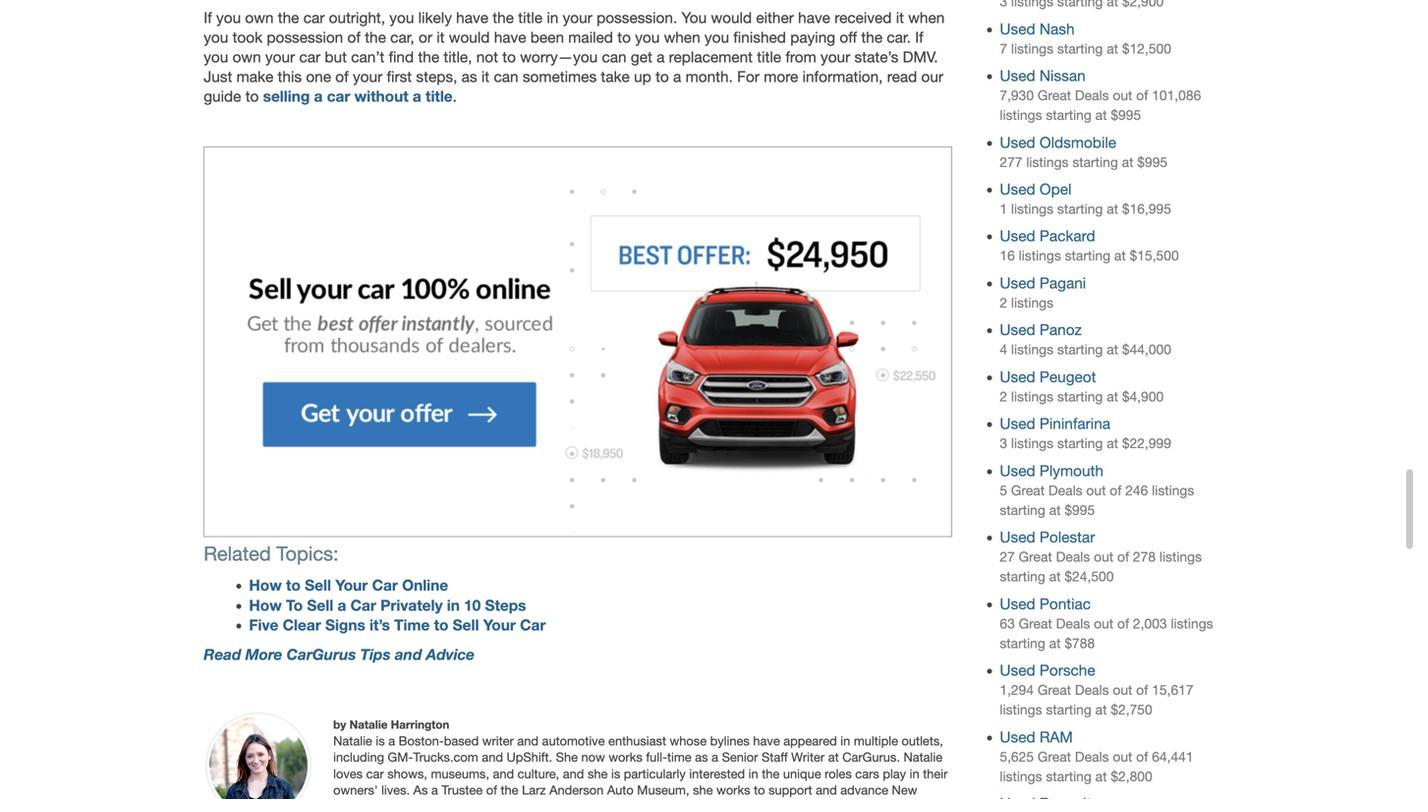 Task type: describe. For each thing, give the bounding box(es) containing it.
advice
[[426, 645, 475, 664]]

$2,750
[[1111, 702, 1153, 718]]

listings inside 5 great deals out of 246 listings starting at
[[1153, 483, 1195, 498]]

at inside used oldsmobile 277 listings starting at $995
[[1123, 154, 1134, 170]]

she
[[556, 750, 578, 765]]

of for used ram
[[1137, 749, 1149, 765]]

have right the "likely"
[[456, 9, 489, 26]]

of down 'but'
[[336, 68, 349, 85]]

2 how from the top
[[249, 596, 282, 614]]

$24,500
[[1065, 569, 1115, 585]]

month.
[[686, 68, 733, 85]]

and up anderson on the bottom of the page
[[563, 767, 584, 781]]

used plymouth link
[[1000, 462, 1104, 480]]

based
[[444, 734, 479, 748]]

auto
[[608, 783, 634, 798]]

loves
[[333, 767, 363, 781]]

1 horizontal spatial would
[[711, 9, 752, 26]]

in down senior
[[749, 767, 759, 781]]

a inside how to sell your car online how to sell a car privately in 10 steps five clear signs it's time to sell your car
[[338, 596, 346, 614]]

starting inside 5 great deals out of 246 listings starting at
[[1000, 502, 1046, 518]]

listings inside used oldsmobile 277 listings starting at $995
[[1027, 154, 1069, 170]]

to right the time
[[434, 616, 449, 634]]

at inside the used panoz 4 listings starting at $44,000
[[1107, 342, 1119, 358]]

your up mailed
[[563, 9, 593, 26]]

out for ram
[[1113, 749, 1133, 765]]

great for pontiac
[[1019, 616, 1053, 632]]

read
[[204, 645, 241, 664]]

1 vertical spatial own
[[233, 48, 261, 66]]

in right play
[[910, 767, 920, 781]]

1 vertical spatial your
[[484, 616, 516, 634]]

used polestar link
[[1000, 529, 1096, 546]]

full-
[[646, 750, 668, 765]]

upshift.
[[507, 750, 553, 765]]

outlets,
[[902, 734, 944, 748]]

by natalie harrington natalie is a boston-based writer and automotive enthusiast whose bylines have appeared in multiple outlets, including gm-trucks.com and upshift. she now works full-time as a senior staff writer at cargurus. natalie loves car shows, museums, and culture, and she is particularly interested in the unique roles cars play in their owners' lives. as a trustee of the larz anderson auto museum, she works to support and advance 
[[333, 718, 948, 799]]

listings inside 'used peugeot 2 listings starting at $4,900'
[[1012, 389, 1054, 405]]

0 horizontal spatial your
[[336, 576, 368, 595]]

great for porsche
[[1038, 683, 1072, 698]]

1
[[1000, 201, 1008, 217]]

opel
[[1040, 180, 1072, 198]]

particularly
[[624, 767, 686, 781]]

and down writer
[[482, 750, 503, 765]]

used peugeot link
[[1000, 368, 1097, 386]]

play
[[883, 767, 907, 781]]

used for used peugeot 2 listings starting at $4,900
[[1000, 368, 1036, 386]]

1,294
[[1000, 683, 1034, 698]]

starting inside 5,625 great deals out of 64,441 listings starting at
[[1047, 769, 1092, 785]]

to
[[286, 596, 303, 614]]

$995 for used plymouth
[[1065, 502, 1096, 518]]

101,086
[[1153, 88, 1202, 103]]

a right get
[[657, 48, 665, 66]]

without
[[355, 87, 409, 105]]

replacement
[[669, 48, 753, 66]]

find
[[389, 48, 414, 66]]

a down one
[[314, 87, 323, 105]]

related topics:
[[204, 543, 339, 566]]

of for used nissan
[[1137, 88, 1149, 103]]

at inside "63 great deals out of 2,003 listings starting at"
[[1050, 636, 1061, 651]]

in inside how to sell your car online how to sell a car privately in 10 steps five clear signs it's time to sell your car
[[447, 596, 460, 614]]

lives.
[[382, 783, 410, 798]]

0 vertical spatial sell
[[305, 576, 331, 595]]

and down roles
[[816, 783, 838, 798]]

listings inside used nash 7 listings starting at $12,500
[[1012, 41, 1054, 56]]

5,625 great deals out of 64,441 listings starting at
[[1000, 749, 1194, 785]]

used for used nash 7 listings starting at $12,500
[[1000, 20, 1036, 38]]

64,441
[[1153, 749, 1194, 765]]

listings inside 1,294 great deals out of 15,617 listings starting at
[[1000, 702, 1043, 718]]

deals for nissan
[[1076, 88, 1110, 103]]

support
[[769, 783, 813, 798]]

1 horizontal spatial it
[[482, 68, 490, 85]]

at inside 27 great deals out of 278 listings starting at
[[1050, 569, 1061, 585]]

car up possession
[[304, 9, 325, 26]]

writer
[[792, 750, 825, 765]]

listings inside used pininfarina 3 listings starting at $22,999
[[1012, 436, 1054, 451]]

used pininfarina link
[[1000, 415, 1111, 433]]

7,930 great deals out of 101,086 listings starting at
[[1000, 88, 1202, 123]]

unique
[[784, 767, 822, 781]]

3
[[1000, 436, 1008, 451]]

have up not
[[494, 28, 527, 46]]

tips
[[361, 645, 391, 664]]

used peugeot 2 listings starting at $4,900
[[1000, 368, 1165, 405]]

$12,500
[[1123, 41, 1172, 56]]

took
[[233, 28, 263, 46]]

roles
[[825, 767, 852, 781]]

time
[[394, 616, 430, 634]]

not
[[477, 48, 499, 66]]

multiple
[[854, 734, 899, 748]]

0 vertical spatial when
[[909, 9, 945, 26]]

used porsche
[[1000, 662, 1096, 680]]

at inside 'used peugeot 2 listings starting at $4,900'
[[1107, 389, 1119, 405]]

including
[[333, 750, 384, 765]]

but
[[325, 48, 347, 66]]

the down staff
[[762, 767, 780, 781]]

used nash 7 listings starting at $12,500
[[1000, 20, 1172, 56]]

a left month.
[[674, 68, 682, 85]]

trustee
[[442, 783, 483, 798]]

guide
[[204, 87, 241, 105]]

up
[[634, 68, 652, 85]]

your down can't
[[353, 68, 383, 85]]

2 for used peugeot
[[1000, 389, 1008, 405]]

$995 inside used oldsmobile 277 listings starting at $995
[[1138, 154, 1168, 170]]

to down the 'possession.'
[[618, 28, 631, 46]]

mailed
[[569, 28, 614, 46]]

cargurus.
[[843, 750, 901, 765]]

to right up on the top of page
[[656, 68, 669, 85]]

at inside used packard 16 listings starting at $15,500
[[1115, 248, 1127, 264]]

deals for plymouth
[[1049, 483, 1083, 498]]

deals for polestar
[[1057, 549, 1091, 565]]

out for polestar
[[1095, 549, 1114, 565]]

$44,000
[[1123, 342, 1172, 358]]

make
[[237, 68, 274, 85]]

you up car,
[[390, 9, 414, 26]]

10
[[464, 596, 481, 614]]

from
[[786, 48, 817, 66]]

$16,995
[[1123, 201, 1172, 217]]

of for used porsche
[[1137, 683, 1149, 698]]

used nash link
[[1000, 20, 1075, 38]]

read more cargurus tips and advice
[[204, 645, 475, 664]]

starting inside used pininfarina 3 listings starting at $22,999
[[1058, 436, 1104, 451]]

steps,
[[416, 68, 458, 85]]

used oldsmobile 277 listings starting at $995
[[1000, 133, 1168, 170]]

at inside used pininfarina 3 listings starting at $22,999
[[1107, 436, 1119, 451]]

title,
[[444, 48, 472, 66]]

1 horizontal spatial if
[[916, 28, 924, 46]]

listings inside 5,625 great deals out of 64,441 listings starting at
[[1000, 769, 1043, 785]]

cargurus
[[287, 645, 356, 664]]

you up just
[[204, 48, 228, 66]]

read
[[888, 68, 918, 85]]

used for used oldsmobile 277 listings starting at $995
[[1000, 133, 1036, 151]]

bylines
[[711, 734, 750, 748]]

used for used nissan
[[1000, 67, 1036, 85]]

plymouth
[[1040, 462, 1104, 480]]

$788
[[1065, 636, 1096, 651]]

0 vertical spatial is
[[376, 734, 385, 748]]

starting inside used oldsmobile 277 listings starting at $995
[[1073, 154, 1119, 170]]

5,625
[[1000, 749, 1034, 765]]

at inside 5 great deals out of 246 listings starting at
[[1050, 502, 1061, 518]]

27 great deals out of 278 listings starting at
[[1000, 549, 1203, 585]]

listings inside used opel 1 listings starting at $16,995
[[1012, 201, 1054, 217]]

peugeot
[[1040, 368, 1097, 386]]

selling a car without a title link
[[263, 87, 453, 105]]

your up this on the top left
[[265, 48, 295, 66]]

at inside used opel 1 listings starting at $16,995
[[1107, 201, 1119, 217]]

used pagani 2 listings
[[1000, 274, 1087, 311]]

state's
[[855, 48, 899, 66]]

panoz
[[1040, 321, 1083, 339]]

the down or
[[418, 48, 440, 66]]

of down "outright,"
[[348, 28, 361, 46]]

more
[[764, 68, 799, 85]]

the up not
[[493, 9, 514, 26]]

nissan
[[1040, 67, 1086, 85]]

to right not
[[503, 48, 516, 66]]

likely
[[419, 9, 452, 26]]

ram
[[1040, 728, 1074, 746]]

a down steps,
[[413, 87, 422, 105]]

used for used polestar
[[1000, 529, 1036, 546]]

you up took
[[216, 9, 241, 26]]

car down possession
[[299, 48, 321, 66]]

to inside by natalie harrington natalie is a boston-based writer and automotive enthusiast whose bylines have appeared in multiple outlets, including gm-trucks.com and upshift. she now works full-time as a senior staff writer at cargurus. natalie loves car shows, museums, and culture, and she is particularly interested in the unique roles cars play in their owners' lives. as a trustee of the larz anderson auto museum, she works to support and advance
[[754, 783, 766, 798]]

a right "as"
[[432, 783, 438, 798]]

the up state's
[[862, 28, 883, 46]]

a up gm-
[[389, 734, 395, 748]]

2 vertical spatial sell
[[453, 616, 479, 634]]

by
[[333, 718, 346, 731]]

0 vertical spatial natalie
[[350, 718, 388, 731]]

in inside if you own the car outright, you likely have the title in your possession. you would either have received it when you took possession of the car, or it would have been mailed to you when you finished paying off the car. if you own your car but can't find the title, not to worry—you can get a replacement title from your state's dmv. just make this one of your first steps, as it can sometimes take up to a month. for more information, read our guide to
[[547, 9, 559, 26]]

1 vertical spatial car
[[351, 596, 376, 614]]



Task type: locate. For each thing, give the bounding box(es) containing it.
at inside by natalie harrington natalie is a boston-based writer and automotive enthusiast whose bylines have appeared in multiple outlets, including gm-trucks.com and upshift. she now works full-time as a senior staff writer at cargurus. natalie loves car shows, museums, and culture, and she is particularly interested in the unique roles cars play in their owners' lives. as a trustee of the larz anderson auto museum, she works to support and advance
[[829, 750, 839, 765]]

1 vertical spatial $995
[[1138, 154, 1168, 170]]

12 used from the top
[[1000, 595, 1036, 613]]

used inside used opel 1 listings starting at $16,995
[[1000, 180, 1036, 198]]

deals down plymouth
[[1049, 483, 1083, 498]]

take
[[601, 68, 630, 85]]

been
[[531, 28, 564, 46]]

0 horizontal spatial as
[[462, 68, 478, 85]]

used nissan
[[1000, 67, 1086, 85]]

used down '16'
[[1000, 274, 1036, 292]]

your down steps
[[484, 616, 516, 634]]

at up roles
[[829, 750, 839, 765]]

used for used opel 1 listings starting at $16,995
[[1000, 180, 1036, 198]]

starting inside "63 great deals out of 2,003 listings starting at"
[[1000, 636, 1046, 651]]

0 vertical spatial $995
[[1111, 107, 1142, 123]]

when down you
[[664, 28, 701, 46]]

2 vertical spatial $995
[[1065, 502, 1096, 518]]

11 used from the top
[[1000, 529, 1036, 546]]

of for used polestar
[[1118, 549, 1130, 565]]

a up signs
[[338, 596, 346, 614]]

your
[[336, 576, 368, 595], [484, 616, 516, 634]]

listings inside the used panoz 4 listings starting at $44,000
[[1012, 342, 1054, 358]]

used for used plymouth
[[1000, 462, 1036, 480]]

of inside 7,930 great deals out of 101,086 listings starting at
[[1137, 88, 1149, 103]]

great
[[1038, 88, 1072, 103], [1012, 483, 1045, 498], [1019, 549, 1053, 565], [1019, 616, 1053, 632], [1038, 683, 1072, 698], [1038, 749, 1072, 765]]

of inside 5 great deals out of 246 listings starting at
[[1110, 483, 1122, 498]]

starting inside the used panoz 4 listings starting at $44,000
[[1058, 342, 1104, 358]]

out up $2,750
[[1113, 683, 1133, 698]]

listings down 5,625
[[1000, 769, 1043, 785]]

2 vertical spatial natalie
[[904, 750, 943, 765]]

$995 up $16,995
[[1138, 154, 1168, 170]]

starting down 63
[[1000, 636, 1046, 651]]

can't
[[351, 48, 385, 66]]

in up been
[[547, 9, 559, 26]]

works down interested
[[717, 783, 751, 798]]

out inside 5 great deals out of 246 listings starting at
[[1087, 483, 1107, 498]]

signs
[[325, 616, 366, 634]]

0 vertical spatial title
[[518, 9, 543, 26]]

pininfarina
[[1040, 415, 1111, 433]]

at left $2,750
[[1096, 702, 1108, 718]]

you up replacement
[[705, 28, 730, 46]]

deals inside 5 great deals out of 246 listings starting at
[[1049, 483, 1083, 498]]

out for nissan
[[1113, 88, 1133, 103]]

a
[[657, 48, 665, 66], [674, 68, 682, 85], [314, 87, 323, 105], [413, 87, 422, 105], [338, 596, 346, 614], [389, 734, 395, 748], [712, 750, 719, 765], [432, 783, 438, 798]]

deals inside 5,625 great deals out of 64,441 listings starting at
[[1076, 749, 1110, 765]]

used for used packard 16 listings starting at $15,500
[[1000, 227, 1036, 245]]

great inside 1,294 great deals out of 15,617 listings starting at
[[1038, 683, 1072, 698]]

at inside 7,930 great deals out of 101,086 listings starting at
[[1096, 107, 1108, 123]]

and down the time
[[395, 645, 422, 664]]

0 vertical spatial she
[[588, 767, 608, 781]]

boston-
[[399, 734, 444, 748]]

works down enthusiast at the left bottom of page
[[609, 750, 643, 765]]

at left the $788
[[1050, 636, 1061, 651]]

0 vertical spatial your
[[336, 576, 368, 595]]

starting down nash
[[1058, 41, 1104, 56]]

car inside by natalie harrington natalie is a boston-based writer and automotive enthusiast whose bylines have appeared in multiple outlets, including gm-trucks.com and upshift. she now works full-time as a senior staff writer at cargurus. natalie loves car shows, museums, and culture, and she is particularly interested in the unique roles cars play in their owners' lives. as a trustee of the larz anderson auto museum, she works to support and advance
[[366, 767, 384, 781]]

just
[[204, 68, 232, 85]]

get
[[631, 48, 653, 66]]

out inside 5,625 great deals out of 64,441 listings starting at
[[1113, 749, 1133, 765]]

1 vertical spatial when
[[664, 28, 701, 46]]

0 horizontal spatial it
[[437, 28, 445, 46]]

$995
[[1111, 107, 1142, 123], [1138, 154, 1168, 170], [1065, 502, 1096, 518]]

great for polestar
[[1019, 549, 1053, 565]]

2 horizontal spatial it
[[896, 9, 905, 26]]

great for ram
[[1038, 749, 1072, 765]]

starting inside used packard 16 listings starting at $15,500
[[1066, 248, 1111, 264]]

works
[[609, 750, 643, 765], [717, 783, 751, 798]]

have
[[456, 9, 489, 26], [799, 9, 831, 26], [494, 28, 527, 46], [754, 734, 780, 748]]

listings inside used pagani 2 listings
[[1012, 295, 1054, 311]]

starting inside used nash 7 listings starting at $12,500
[[1058, 41, 1104, 56]]

used up 5,625
[[1000, 728, 1036, 746]]

great inside "63 great deals out of 2,003 listings starting at"
[[1019, 616, 1053, 632]]

1 vertical spatial works
[[717, 783, 751, 798]]

of left 246
[[1110, 483, 1122, 498]]

277
[[1000, 154, 1023, 170]]

used polestar
[[1000, 529, 1096, 546]]

0 vertical spatial car
[[372, 576, 398, 595]]

2 2 from the top
[[1000, 389, 1008, 405]]

0 vertical spatial how
[[249, 576, 282, 595]]

0 horizontal spatial works
[[609, 750, 643, 765]]

senior
[[722, 750, 759, 765]]

out up $24,500 in the right of the page
[[1095, 549, 1114, 565]]

it down not
[[482, 68, 490, 85]]

advance
[[841, 783, 889, 798]]

out up the $788
[[1095, 616, 1114, 632]]

harrington
[[391, 718, 450, 731]]

used plymouth
[[1000, 462, 1104, 480]]

listings inside 7,930 great deals out of 101,086 listings starting at
[[1000, 107, 1043, 123]]

0 horizontal spatial when
[[664, 28, 701, 46]]

of for used pontiac
[[1118, 616, 1130, 632]]

used opel link
[[1000, 180, 1072, 198]]

out inside 7,930 great deals out of 101,086 listings starting at
[[1113, 88, 1133, 103]]

2 up the 3 at the right bottom of page
[[1000, 389, 1008, 405]]

15,617
[[1153, 683, 1194, 698]]

at inside used nash 7 listings starting at $12,500
[[1107, 41, 1119, 56]]

in left multiple
[[841, 734, 851, 748]]

used panoz 4 listings starting at $44,000
[[1000, 321, 1172, 358]]

9 used from the top
[[1000, 415, 1036, 433]]

car down how to sell your car online link
[[351, 596, 376, 614]]

2,003
[[1134, 616, 1168, 632]]

deals down 1,294 great deals out of 15,617 listings starting at
[[1076, 749, 1110, 765]]

listings inside 27 great deals out of 278 listings starting at
[[1160, 549, 1203, 565]]

1 2 from the top
[[1000, 295, 1008, 311]]

how up five
[[249, 596, 282, 614]]

one
[[306, 68, 331, 85]]

2 vertical spatial title
[[426, 87, 453, 105]]

starting down ram
[[1047, 769, 1092, 785]]

$22,999
[[1123, 436, 1172, 451]]

0 vertical spatial can
[[602, 48, 627, 66]]

0 horizontal spatial would
[[449, 28, 490, 46]]

own up took
[[245, 9, 274, 26]]

great inside 7,930 great deals out of 101,086 listings starting at
[[1038, 88, 1072, 103]]

used ram
[[1000, 728, 1074, 746]]

out for pontiac
[[1095, 616, 1114, 632]]

enthusiast
[[609, 734, 667, 748]]

have inside by natalie harrington natalie is a boston-based writer and automotive enthusiast whose bylines have appeared in multiple outlets, including gm-trucks.com and upshift. she now works full-time as a senior staff writer at cargurus. natalie loves car shows, museums, and culture, and she is particularly interested in the unique roles cars play in their owners' lives. as a trustee of the larz anderson auto museum, she works to support and advance
[[754, 734, 780, 748]]

paying
[[791, 28, 836, 46]]

of right trustee
[[487, 783, 497, 798]]

sell
[[305, 576, 331, 595], [307, 596, 334, 614], [453, 616, 479, 634]]

6 used from the top
[[1000, 274, 1036, 292]]

of inside by natalie harrington natalie is a boston-based writer and automotive enthusiast whose bylines have appeared in multiple outlets, including gm-trucks.com and upshift. she now works full-time as a senior staff writer at cargurus. natalie loves car shows, museums, and culture, and she is particularly interested in the unique roles cars play in their owners' lives. as a trustee of the larz anderson auto museum, she works to support and advance
[[487, 783, 497, 798]]

and down upshift.
[[493, 767, 514, 781]]

listings right 246
[[1153, 483, 1195, 498]]

deals inside 1,294 great deals out of 15,617 listings starting at
[[1076, 683, 1110, 698]]

and up upshift.
[[518, 734, 539, 748]]

deals down nissan
[[1076, 88, 1110, 103]]

63 great deals out of 2,003 listings starting at
[[1000, 616, 1214, 651]]

deals inside 27 great deals out of 278 listings starting at
[[1057, 549, 1091, 565]]

nash
[[1040, 20, 1075, 38]]

$995 up oldsmobile at right
[[1111, 107, 1142, 123]]

2 down the used pagani link
[[1000, 295, 1008, 311]]

five
[[249, 616, 279, 634]]

listings down 7,930
[[1000, 107, 1043, 123]]

listings down used oldsmobile link
[[1027, 154, 1069, 170]]

starting down panoz
[[1058, 342, 1104, 358]]

of for used plymouth
[[1110, 483, 1122, 498]]

.
[[453, 87, 457, 105]]

2 for used pagani
[[1000, 295, 1008, 311]]

16
[[1000, 248, 1016, 264]]

selling
[[263, 87, 310, 105]]

used up 4
[[1000, 321, 1036, 339]]

used pontiac
[[1000, 595, 1092, 613]]

more
[[246, 645, 283, 664]]

great for nissan
[[1038, 88, 1072, 103]]

1 horizontal spatial works
[[717, 783, 751, 798]]

used up '16'
[[1000, 227, 1036, 245]]

starting
[[1058, 41, 1104, 56], [1047, 107, 1092, 123], [1073, 154, 1119, 170], [1058, 201, 1104, 217], [1066, 248, 1111, 264], [1058, 342, 1104, 358], [1058, 389, 1104, 405], [1058, 436, 1104, 451], [1000, 502, 1046, 518], [1000, 569, 1046, 585], [1000, 636, 1046, 651], [1047, 702, 1092, 718], [1047, 769, 1092, 785]]

sell down topics: in the left of the page
[[305, 576, 331, 595]]

title down steps,
[[426, 87, 453, 105]]

1 vertical spatial would
[[449, 28, 490, 46]]

listings right 278
[[1160, 549, 1203, 565]]

0 horizontal spatial is
[[376, 734, 385, 748]]

at left $44,000
[[1107, 342, 1119, 358]]

used inside 'used peugeot 2 listings starting at $4,900'
[[1000, 368, 1036, 386]]

out
[[1113, 88, 1133, 103], [1087, 483, 1107, 498], [1095, 549, 1114, 565], [1095, 616, 1114, 632], [1113, 683, 1133, 698], [1113, 749, 1133, 765]]

own
[[245, 9, 274, 26], [233, 48, 261, 66]]

0 vertical spatial own
[[245, 9, 274, 26]]

listings right 2,003
[[1172, 616, 1214, 632]]

have up staff
[[754, 734, 780, 748]]

1 horizontal spatial she
[[693, 783, 713, 798]]

natalie right by
[[350, 718, 388, 731]]

either
[[757, 9, 794, 26]]

starting inside 'used peugeot 2 listings starting at $4,900'
[[1058, 389, 1104, 405]]

selling a car without a title .
[[263, 87, 457, 105]]

great inside 5 great deals out of 246 listings starting at
[[1012, 483, 1045, 498]]

to
[[618, 28, 631, 46], [503, 48, 516, 66], [656, 68, 669, 85], [246, 87, 259, 105], [286, 576, 301, 595], [434, 616, 449, 634], [754, 783, 766, 798]]

deals for pontiac
[[1057, 616, 1091, 632]]

5
[[1000, 483, 1008, 498]]

2 inside 'used peugeot 2 listings starting at $4,900'
[[1000, 389, 1008, 405]]

you up get
[[635, 28, 660, 46]]

0 vertical spatial if
[[204, 9, 212, 26]]

natalie up including on the bottom left of the page
[[333, 734, 372, 748]]

car down including on the bottom left of the page
[[366, 767, 384, 781]]

used for used ram
[[1000, 728, 1036, 746]]

automotive
[[542, 734, 605, 748]]

great inside 27 great deals out of 278 listings starting at
[[1019, 549, 1053, 565]]

at inside 5,625 great deals out of 64,441 listings starting at
[[1096, 769, 1108, 785]]

1 horizontal spatial as
[[695, 750, 709, 765]]

starting down packard
[[1066, 248, 1111, 264]]

starting inside used opel 1 listings starting at $16,995
[[1058, 201, 1104, 217]]

the left larz
[[501, 783, 519, 798]]

used for used porsche
[[1000, 662, 1036, 680]]

1 horizontal spatial when
[[909, 9, 945, 26]]

1 vertical spatial can
[[494, 68, 519, 85]]

to down the make
[[246, 87, 259, 105]]

of inside 27 great deals out of 278 listings starting at
[[1118, 549, 1130, 565]]

information,
[[803, 68, 883, 85]]

starting inside 1,294 great deals out of 15,617 listings starting at
[[1047, 702, 1092, 718]]

listings inside "63 great deals out of 2,003 listings starting at"
[[1172, 616, 1214, 632]]

0 horizontal spatial she
[[588, 767, 608, 781]]

used inside used pininfarina 3 listings starting at $22,999
[[1000, 415, 1036, 433]]

the up possession
[[278, 9, 299, 26]]

to left support
[[754, 783, 766, 798]]

is up including on the bottom left of the page
[[376, 734, 385, 748]]

5 used from the top
[[1000, 227, 1036, 245]]

1 vertical spatial as
[[695, 750, 709, 765]]

she
[[588, 767, 608, 781], [693, 783, 713, 798]]

14 used from the top
[[1000, 728, 1036, 746]]

great down used porsche
[[1038, 683, 1072, 698]]

1 horizontal spatial can
[[602, 48, 627, 66]]

trucks.com
[[413, 750, 479, 765]]

of inside 1,294 great deals out of 15,617 listings starting at
[[1137, 683, 1149, 698]]

1 horizontal spatial is
[[612, 767, 621, 781]]

0 vertical spatial it
[[896, 9, 905, 26]]

as inside if you own the car outright, you likely have the title in your possession. you would either have received it when you took possession of the car, or it would have been mailed to you when you finished paying off the car. if you own your car but can't find the title, not to worry—you can get a replacement title from your state's dmv. just make this one of your first steps, as it can sometimes take up to a month. for more information, read our guide to
[[462, 68, 478, 85]]

at left $22,999
[[1107, 436, 1119, 451]]

$995 for used nissan
[[1111, 107, 1142, 123]]

2 horizontal spatial title
[[757, 48, 782, 66]]

great down ram
[[1038, 749, 1072, 765]]

as inside by natalie harrington natalie is a boston-based writer and automotive enthusiast whose bylines have appeared in multiple outlets, including gm-trucks.com and upshift. she now works full-time as a senior staff writer at cargurus. natalie loves car shows, museums, and culture, and she is particularly interested in the unique roles cars play in their owners' lives. as a trustee of the larz anderson auto museum, she works to support and advance
[[695, 750, 709, 765]]

$2,800
[[1111, 769, 1153, 785]]

car down one
[[327, 87, 350, 105]]

great inside 5,625 great deals out of 64,441 listings starting at
[[1038, 749, 1072, 765]]

out inside 1,294 great deals out of 15,617 listings starting at
[[1113, 683, 1133, 698]]

great right 5
[[1012, 483, 1045, 498]]

2 vertical spatial it
[[482, 68, 490, 85]]

car down steps
[[520, 616, 546, 634]]

used up 1 at right top
[[1000, 180, 1036, 198]]

7,930
[[1000, 88, 1034, 103]]

used inside used oldsmobile 277 listings starting at $995
[[1000, 133, 1036, 151]]

$4,900
[[1123, 389, 1165, 405]]

as
[[414, 783, 428, 798]]

listings inside used packard 16 listings starting at $15,500
[[1019, 248, 1062, 264]]

five clear signs it's time to sell your car link
[[249, 616, 546, 634]]

how
[[249, 576, 282, 595], [249, 596, 282, 614]]

used up 1,294
[[1000, 662, 1036, 680]]

great for plymouth
[[1012, 483, 1045, 498]]

0 horizontal spatial can
[[494, 68, 519, 85]]

used packard 16 listings starting at $15,500
[[1000, 227, 1180, 264]]

have up paying
[[799, 9, 831, 26]]

3 used from the top
[[1000, 133, 1036, 151]]

deals down porsche at the right bottom of the page
[[1076, 683, 1110, 698]]

used inside used nash 7 listings starting at $12,500
[[1000, 20, 1036, 38]]

2 vertical spatial car
[[520, 616, 546, 634]]

1 vertical spatial she
[[693, 783, 713, 798]]

4 used from the top
[[1000, 180, 1036, 198]]

in
[[547, 9, 559, 26], [447, 596, 460, 614], [841, 734, 851, 748], [749, 767, 759, 781], [910, 767, 920, 781]]

listings down used peugeot link
[[1012, 389, 1054, 405]]

1 vertical spatial it
[[437, 28, 445, 46]]

would up finished
[[711, 9, 752, 26]]

used for used pontiac
[[1000, 595, 1036, 613]]

1 used from the top
[[1000, 20, 1036, 38]]

out for porsche
[[1113, 683, 1133, 698]]

13 used from the top
[[1000, 662, 1036, 680]]

shows,
[[388, 767, 428, 781]]

1 horizontal spatial your
[[484, 616, 516, 634]]

the up can't
[[365, 28, 386, 46]]

1 vertical spatial if
[[916, 28, 924, 46]]

7 used from the top
[[1000, 321, 1036, 339]]

8 used from the top
[[1000, 368, 1036, 386]]

when up car.
[[909, 9, 945, 26]]

car
[[372, 576, 398, 595], [351, 596, 376, 614], [520, 616, 546, 634]]

1 vertical spatial sell
[[307, 596, 334, 614]]

you left took
[[204, 28, 228, 46]]

used for used panoz 4 listings starting at $44,000
[[1000, 321, 1036, 339]]

2 inside used pagani 2 listings
[[1000, 295, 1008, 311]]

1 vertical spatial natalie
[[333, 734, 372, 748]]

polestar
[[1040, 529, 1096, 546]]

0 horizontal spatial title
[[426, 87, 453, 105]]

out for plymouth
[[1087, 483, 1107, 498]]

0 horizontal spatial if
[[204, 9, 212, 26]]

a up interested
[[712, 750, 719, 765]]

out down plymouth
[[1087, 483, 1107, 498]]

as down title,
[[462, 68, 478, 85]]

starting inside 7,930 great deals out of 101,086 listings starting at
[[1047, 107, 1092, 123]]

packard
[[1040, 227, 1096, 245]]

used for used pininfarina 3 listings starting at $22,999
[[1000, 415, 1036, 433]]

0 vertical spatial 2
[[1000, 295, 1008, 311]]

deals inside 7,930 great deals out of 101,086 listings starting at
[[1076, 88, 1110, 103]]

1 vertical spatial how
[[249, 596, 282, 614]]

0 vertical spatial works
[[609, 750, 643, 765]]

your up the information,
[[821, 48, 851, 66]]

1 how from the top
[[249, 576, 282, 595]]

starting inside 27 great deals out of 278 listings starting at
[[1000, 569, 1046, 585]]

used inside used packard 16 listings starting at $15,500
[[1000, 227, 1036, 245]]

off
[[840, 28, 858, 46]]

1 horizontal spatial title
[[518, 9, 543, 26]]

used for used pagani 2 listings
[[1000, 274, 1036, 292]]

deals for porsche
[[1076, 683, 1110, 698]]

dmv.
[[903, 48, 939, 66]]

great down used pontiac link
[[1019, 616, 1053, 632]]

finished
[[734, 28, 787, 46]]

to up to
[[286, 576, 301, 595]]

at inside 1,294 great deals out of 15,617 listings starting at
[[1096, 702, 1108, 718]]

own down took
[[233, 48, 261, 66]]

used inside the used panoz 4 listings starting at $44,000
[[1000, 321, 1036, 339]]

used up 7,930
[[1000, 67, 1036, 85]]

0 vertical spatial would
[[711, 9, 752, 26]]

out up the $2,800
[[1113, 749, 1133, 765]]

out inside 27 great deals out of 278 listings starting at
[[1095, 549, 1114, 565]]

you
[[682, 9, 707, 26]]

used inside used pagani 2 listings
[[1000, 274, 1036, 292]]

c2d cta_1200x625 image
[[204, 147, 953, 538]]

can down not
[[494, 68, 519, 85]]

used up 7
[[1000, 20, 1036, 38]]

63
[[1000, 616, 1016, 632]]

of inside "63 great deals out of 2,003 listings starting at"
[[1118, 616, 1130, 632]]

1 vertical spatial title
[[757, 48, 782, 66]]

how to sell your car online how to sell a car privately in 10 steps five clear signs it's time to sell your car
[[249, 576, 546, 634]]

if up just
[[204, 9, 212, 26]]

listings
[[1012, 41, 1054, 56], [1000, 107, 1043, 123], [1027, 154, 1069, 170], [1012, 201, 1054, 217], [1019, 248, 1062, 264], [1012, 295, 1054, 311], [1012, 342, 1054, 358], [1012, 389, 1054, 405], [1012, 436, 1054, 451], [1153, 483, 1195, 498], [1160, 549, 1203, 565], [1172, 616, 1214, 632], [1000, 702, 1043, 718], [1000, 769, 1043, 785]]

as
[[462, 68, 478, 85], [695, 750, 709, 765]]

used up 277
[[1000, 133, 1036, 151]]

out inside "63 great deals out of 2,003 listings starting at"
[[1095, 616, 1114, 632]]

used packard link
[[1000, 227, 1096, 245]]

at left $16,995
[[1107, 201, 1119, 217]]

or
[[419, 28, 433, 46]]

1 vertical spatial is
[[612, 767, 621, 781]]

1 vertical spatial 2
[[1000, 389, 1008, 405]]

27
[[1000, 549, 1016, 565]]

deals for ram
[[1076, 749, 1110, 765]]

10 used from the top
[[1000, 462, 1036, 480]]

deals inside "63 great deals out of 2,003 listings starting at"
[[1057, 616, 1091, 632]]

outright,
[[329, 9, 385, 26]]

of inside 5,625 great deals out of 64,441 listings starting at
[[1137, 749, 1149, 765]]

2 used from the top
[[1000, 67, 1036, 85]]

used ram link
[[1000, 728, 1074, 746]]

0 vertical spatial as
[[462, 68, 478, 85]]



Task type: vqa. For each thing, say whether or not it's contained in the screenshot.


